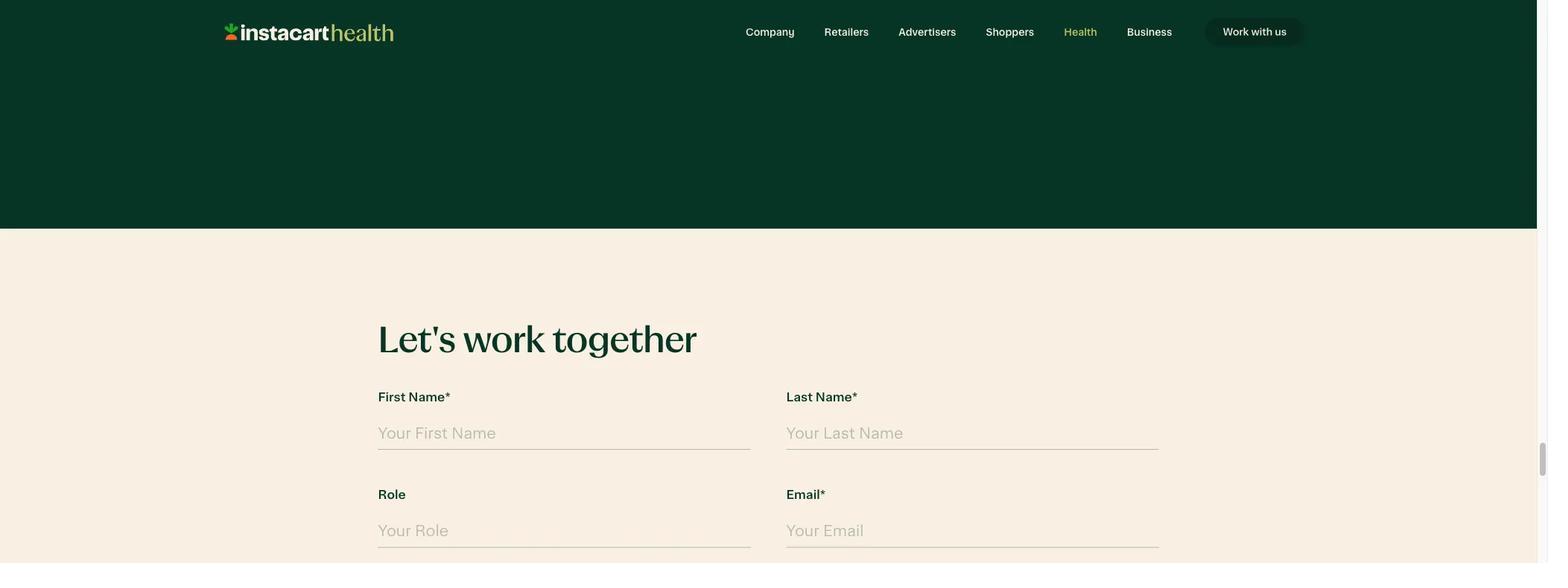 Task type: vqa. For each thing, say whether or not it's contained in the screenshot.
LET'S WORK TOGETHER
yes



Task type: describe. For each thing, give the bounding box(es) containing it.
Your Email email field
[[786, 516, 1159, 548]]

company button
[[731, 18, 810, 46]]

work
[[463, 323, 545, 359]]

retailers
[[825, 27, 869, 37]]

work with us link
[[1205, 18, 1305, 46]]

business button
[[1112, 18, 1187, 46]]

first
[[378, 391, 406, 404]]

Your First Name text field
[[378, 418, 751, 451]]

first name*
[[378, 391, 451, 404]]

retailers button
[[810, 18, 884, 46]]

shoppers button
[[971, 18, 1049, 46]]

Your Role text field
[[378, 516, 751, 548]]



Task type: locate. For each thing, give the bounding box(es) containing it.
last name*
[[786, 391, 858, 404]]

work
[[1223, 27, 1249, 37]]

together
[[552, 323, 697, 359]]

name*
[[409, 391, 451, 404], [816, 391, 858, 404]]

let's
[[378, 323, 456, 359]]

let's work together
[[378, 323, 697, 359]]

role
[[378, 489, 406, 502]]

health button
[[1049, 18, 1112, 46]]

advertisers
[[899, 27, 956, 37]]

health
[[1064, 27, 1097, 37]]

name* for last name*
[[816, 391, 858, 404]]

business
[[1127, 27, 1172, 37]]

email*
[[786, 489, 826, 502]]

work with us
[[1223, 27, 1287, 37]]

with
[[1251, 27, 1273, 37]]

Your Last Name text field
[[786, 418, 1159, 451]]

1 horizontal spatial name*
[[816, 391, 858, 404]]

name* right first
[[409, 391, 451, 404]]

0 horizontal spatial name*
[[409, 391, 451, 404]]

1 name* from the left
[[409, 391, 451, 404]]

name* right last
[[816, 391, 858, 404]]

company
[[746, 27, 795, 37]]

us
[[1275, 27, 1287, 37]]

advertisers button
[[884, 18, 971, 46]]

last
[[786, 391, 813, 404]]

2 name* from the left
[[816, 391, 858, 404]]

shoppers
[[986, 27, 1034, 37]]

name* for first name*
[[409, 391, 451, 404]]



